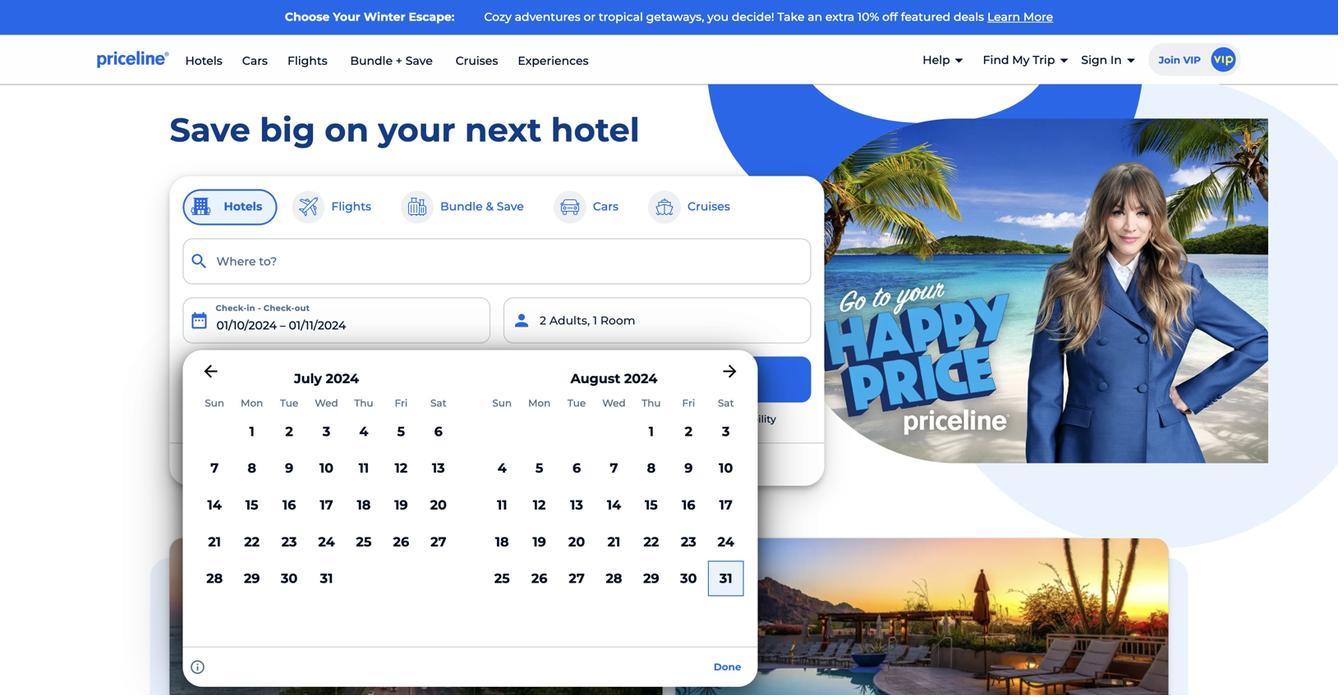 Task type: vqa. For each thing, say whether or not it's contained in the screenshot.
2nd "field"
no



Task type: locate. For each thing, give the bounding box(es) containing it.
6 button for august 2024
[[558, 450, 595, 487]]

book for book all of your hotels at once and save up to $625
[[350, 458, 380, 472]]

5 left save
[[535, 461, 543, 477]]

19 button down of
[[382, 487, 420, 524]]

14 button for july
[[196, 487, 233, 524]]

0 horizontal spatial sat
[[430, 398, 446, 409]]

2 21 from the left
[[608, 534, 620, 550]]

bundle down the choose your winter escape:
[[350, 54, 393, 68]]

2 24 button from the left
[[707, 524, 745, 561]]

1 fri from the left
[[395, 398, 408, 409]]

1 31 from the left
[[320, 571, 333, 587]]

10 for august 2024
[[719, 461, 733, 477]]

hotel
[[551, 110, 640, 150], [576, 414, 602, 426]]

12 left hotels
[[395, 461, 408, 477]]

1 16 from the left
[[282, 497, 296, 513]]

1 horizontal spatial 1 button
[[633, 413, 670, 450]]

of
[[400, 458, 411, 472]]

flights down choose
[[287, 54, 327, 68]]

28
[[206, 571, 223, 587], [606, 571, 622, 587]]

6 for july 2024
[[434, 424, 443, 440]]

priceline.com home image
[[97, 51, 169, 69]]

0 horizontal spatial 11
[[359, 461, 369, 477]]

types of travel tab list
[[183, 189, 811, 226]]

1 horizontal spatial 25
[[494, 571, 510, 587]]

2 sat from the left
[[718, 398, 734, 409]]

1 horizontal spatial 23
[[681, 534, 696, 550]]

1 horizontal spatial flights
[[331, 199, 371, 213]]

4 button down add a car
[[345, 413, 382, 450]]

19 button
[[382, 487, 420, 524], [521, 524, 558, 561]]

2 7 button from the left
[[595, 450, 633, 487]]

3 down july 2024
[[323, 424, 330, 440]]

2 8 from the left
[[647, 461, 656, 477]]

bundle & save button
[[399, 189, 539, 226]]

at
[[482, 458, 494, 472]]

traveler selection text field
[[504, 298, 811, 344]]

0 vertical spatial book
[[539, 414, 565, 426]]

26 button
[[382, 524, 420, 561], [521, 561, 558, 597]]

1 horizontal spatial 27
[[569, 571, 585, 587]]

1 horizontal spatial sat
[[718, 398, 734, 409]]

+ down winter
[[396, 54, 402, 68]]

your left winter
[[333, 10, 360, 24]]

2 23 from the left
[[681, 534, 696, 550]]

1 vertical spatial your
[[414, 458, 440, 472]]

hotel up cars button
[[551, 110, 640, 150]]

mon
[[241, 398, 263, 409], [528, 398, 551, 409]]

10 left all
[[319, 461, 334, 477]]

19 button down and
[[521, 524, 558, 561]]

21 button for august
[[595, 524, 633, 561]]

1
[[249, 424, 254, 440], [649, 424, 654, 440]]

2 7 from the left
[[610, 461, 618, 477]]

1 10 button from the left
[[308, 450, 345, 487]]

20 button for july 2024
[[420, 487, 457, 524]]

1 14 button from the left
[[196, 487, 233, 524]]

11 down book all of your hotels at once and save up to $625 link
[[497, 497, 507, 513]]

0 vertical spatial a
[[357, 374, 363, 386]]

0 horizontal spatial 25
[[356, 534, 372, 550]]

22
[[244, 534, 260, 550], [644, 534, 659, 550]]

0 horizontal spatial 29
[[244, 571, 260, 587]]

2 wed from the left
[[602, 398, 626, 409]]

0 horizontal spatial 26 button
[[382, 524, 420, 561]]

wed
[[315, 398, 338, 409], [602, 398, 626, 409]]

hotel left with
[[576, 414, 602, 426]]

19 for july 2024
[[394, 497, 408, 513]]

your left hotel
[[638, 372, 670, 388]]

0 horizontal spatial cruises
[[456, 54, 498, 68]]

27 button
[[420, 524, 457, 561], [558, 561, 595, 597]]

1 horizontal spatial 24
[[718, 534, 734, 550]]

12 button left hotels
[[382, 450, 420, 487]]

1 horizontal spatial bundle
[[350, 54, 393, 68]]

tue down august
[[567, 398, 586, 409]]

15 for august 2024
[[645, 497, 658, 513]]

8 for august 2024
[[647, 461, 656, 477]]

1 horizontal spatial 3 button
[[707, 413, 745, 450]]

1 30 from the left
[[281, 571, 298, 587]]

0 horizontal spatial 21
[[208, 534, 221, 550]]

2 23 button from the left
[[670, 524, 707, 561]]

6 for august 2024
[[572, 461, 581, 477]]

6 button
[[420, 413, 457, 450], [558, 450, 595, 487]]

1 horizontal spatial cruises
[[688, 199, 730, 213]]

2 thu from the left
[[642, 398, 661, 409]]

2 24 from the left
[[718, 534, 734, 550]]

2 30 button from the left
[[670, 561, 707, 597]]

1 horizontal spatial bundle + save
[[347, 54, 436, 68]]

0 horizontal spatial 14 button
[[196, 487, 233, 524]]

2 31 from the left
[[719, 571, 732, 587]]

sun
[[205, 398, 224, 409], [492, 398, 512, 409]]

0 vertical spatial 20
[[430, 497, 447, 513]]

27 button for august 2024
[[558, 561, 595, 597]]

None field
[[183, 239, 811, 285]]

1 vertical spatial 4
[[498, 461, 507, 477]]

2 16 from the left
[[682, 497, 695, 513]]

1 vertical spatial 6
[[572, 461, 581, 477]]

1 24 button from the left
[[308, 524, 345, 561]]

sign
[[1081, 53, 1107, 67]]

25
[[356, 534, 372, 550], [494, 571, 510, 587]]

july
[[294, 371, 322, 387]]

1 horizontal spatial 31 button
[[707, 561, 745, 597]]

hotels button
[[183, 189, 277, 226]]

help button
[[923, 39, 963, 82]]

0 vertical spatial 12
[[395, 461, 408, 477]]

13 button
[[420, 450, 457, 487], [558, 487, 595, 524]]

2024 left car
[[326, 371, 359, 387]]

0 horizontal spatial 16 button
[[271, 487, 308, 524]]

1 horizontal spatial 30
[[680, 571, 697, 587]]

12
[[395, 461, 408, 477], [533, 497, 546, 513]]

1 3 from the left
[[323, 424, 330, 440]]

2 2 button from the left
[[670, 413, 707, 450]]

1 horizontal spatial a
[[567, 414, 573, 426]]

save down hotels link
[[170, 110, 250, 150]]

1 7 from the left
[[210, 461, 219, 477]]

you
[[707, 10, 729, 24]]

book left all
[[350, 458, 380, 472]]

27
[[430, 534, 446, 550], [569, 571, 585, 587]]

11 left all
[[359, 461, 369, 477]]

2 1 from the left
[[649, 424, 654, 440]]

1 vertical spatial 5
[[535, 461, 543, 477]]

your
[[333, 10, 360, 24], [638, 372, 670, 388]]

cars inside button
[[593, 199, 619, 213]]

20 button down hotels
[[420, 487, 457, 524]]

your right of
[[414, 458, 440, 472]]

10 button left all
[[308, 450, 345, 487]]

1 horizontal spatial 2 button
[[670, 413, 707, 450]]

flights
[[287, 54, 327, 68], [331, 199, 371, 213]]

3 for august 2024
[[722, 424, 730, 440]]

0 horizontal spatial wed
[[315, 398, 338, 409]]

tue down july
[[280, 398, 298, 409]]

16 button for july 2024
[[271, 487, 308, 524]]

7 button for august
[[595, 450, 633, 487]]

1 horizontal spatial 18 button
[[483, 524, 521, 561]]

1 sat from the left
[[430, 398, 446, 409]]

1 vertical spatial cars
[[593, 199, 619, 213]]

6 button for july 2024
[[420, 413, 457, 450]]

0 vertical spatial cars
[[242, 54, 268, 68]]

9 button for july 2024
[[271, 450, 308, 487]]

2 21 button from the left
[[595, 524, 633, 561]]

1 horizontal spatial 15 button
[[633, 487, 670, 524]]

2 3 button from the left
[[707, 413, 745, 450]]

sun up "book all of your hotels at once and save up to $625"
[[492, 398, 512, 409]]

0 horizontal spatial 22
[[244, 534, 260, 550]]

29 button for july 2024
[[233, 561, 271, 597]]

5 button for august 2024
[[521, 450, 558, 487]]

a left car
[[357, 374, 363, 386]]

cruises
[[456, 54, 498, 68], [688, 199, 730, 213]]

1 23 button from the left
[[271, 524, 308, 561]]

hotel
[[674, 372, 711, 388]]

7 for august
[[610, 461, 618, 477]]

0 horizontal spatial 10
[[319, 461, 334, 477]]

1 horizontal spatial 26
[[531, 571, 547, 587]]

12 button for july 2024
[[382, 450, 420, 487]]

adventures
[[515, 10, 580, 24]]

2 15 from the left
[[645, 497, 658, 513]]

4 for july 2024
[[359, 424, 368, 440]]

8 button for august 2024
[[633, 450, 670, 487]]

fri up cancellation
[[682, 398, 695, 409]]

2 button left the for
[[670, 413, 707, 450]]

save right &
[[497, 199, 524, 213]]

your inside button
[[638, 372, 670, 388]]

15
[[245, 497, 258, 513], [645, 497, 658, 513]]

bundle inside button
[[440, 199, 483, 213]]

1 vertical spatial 25
[[494, 571, 510, 587]]

31 for august 2024
[[719, 571, 732, 587]]

8 button
[[233, 450, 271, 487], [633, 450, 670, 487]]

book for book a hotel with free cancellation for flexibility
[[539, 414, 565, 426]]

29
[[244, 571, 260, 587], [643, 571, 659, 587]]

30 button for august 2024
[[670, 561, 707, 597]]

sat for july 2024
[[430, 398, 446, 409]]

1 horizontal spatial 17 button
[[707, 487, 745, 524]]

31
[[320, 571, 333, 587], [719, 571, 732, 587]]

2 1 button from the left
[[633, 413, 670, 450]]

0 horizontal spatial 17 button
[[308, 487, 345, 524]]

0 horizontal spatial book
[[350, 458, 380, 472]]

find inside button
[[604, 372, 635, 388]]

1 29 from the left
[[244, 571, 260, 587]]

1 21 button from the left
[[196, 524, 233, 561]]

1 horizontal spatial 23 button
[[670, 524, 707, 561]]

22 button for august 2024
[[633, 524, 670, 561]]

20 button for august 2024
[[558, 524, 595, 561]]

2 14 button from the left
[[595, 487, 633, 524]]

8
[[248, 461, 256, 477], [647, 461, 656, 477]]

1 10 from the left
[[319, 461, 334, 477]]

sun down show may 2024 icon
[[205, 398, 224, 409]]

10 button
[[308, 450, 345, 487], [707, 450, 745, 487]]

18 for july 2024
[[357, 497, 371, 513]]

4 down add a car
[[359, 424, 368, 440]]

0 horizontal spatial 28 button
[[196, 561, 233, 597]]

3 left flexibility
[[722, 424, 730, 440]]

2 22 button from the left
[[633, 524, 670, 561]]

1 horizontal spatial 9
[[684, 461, 693, 477]]

25 for july 2024
[[356, 534, 372, 550]]

19 down of
[[394, 497, 408, 513]]

2 vertical spatial bundle
[[216, 373, 259, 387]]

2 29 from the left
[[643, 571, 659, 587]]

2 22 from the left
[[644, 534, 659, 550]]

20 button down save
[[558, 524, 595, 561]]

19 down and
[[533, 534, 546, 550]]

cruises link
[[456, 54, 498, 68]]

1 horizontal spatial your
[[638, 372, 670, 388]]

0 horizontal spatial bundle + save
[[216, 373, 301, 387]]

1 horizontal spatial 6 button
[[558, 450, 595, 487]]

25 for august 2024
[[494, 571, 510, 587]]

wed down july 2024
[[315, 398, 338, 409]]

your for choose
[[333, 10, 360, 24]]

wed up with
[[602, 398, 626, 409]]

4 button left and
[[483, 450, 521, 487]]

your for hotels
[[414, 458, 440, 472]]

12 button down and
[[521, 487, 558, 524]]

hotels
[[443, 458, 479, 472]]

30 button for july 2024
[[271, 561, 308, 597]]

1 horizontal spatial find
[[983, 53, 1009, 67]]

10 down the for
[[719, 461, 733, 477]]

20
[[430, 497, 447, 513], [568, 534, 585, 550]]

17 for july 2024
[[320, 497, 333, 513]]

1 horizontal spatial 15
[[645, 497, 658, 513]]

1 vertical spatial 11
[[497, 497, 507, 513]]

2 28 button from the left
[[595, 561, 633, 597]]

24 button
[[308, 524, 345, 561], [707, 524, 745, 561]]

7 button
[[196, 450, 233, 487], [595, 450, 633, 487]]

sat up the for
[[718, 398, 734, 409]]

1 7 button from the left
[[196, 450, 233, 487]]

2 for july 2024
[[285, 424, 293, 440]]

1 22 button from the left
[[233, 524, 271, 561]]

4 right at
[[498, 461, 507, 477]]

1 vertical spatial 12
[[533, 497, 546, 513]]

1 horizontal spatial tue
[[567, 398, 586, 409]]

1 1 button from the left
[[233, 413, 271, 450]]

1 2 from the left
[[285, 424, 293, 440]]

1 horizontal spatial 26 button
[[521, 561, 558, 597]]

6 left up
[[572, 461, 581, 477]]

1 horizontal spatial 4
[[498, 461, 507, 477]]

2 3 from the left
[[722, 424, 730, 440]]

1 thu from the left
[[354, 398, 373, 409]]

2024
[[326, 371, 359, 387], [624, 371, 657, 387]]

an
[[808, 10, 822, 24]]

1 1 from the left
[[249, 424, 254, 440]]

1 horizontal spatial 7 button
[[595, 450, 633, 487]]

2 mon from the left
[[528, 398, 551, 409]]

0 horizontal spatial 4 button
[[345, 413, 382, 450]]

1 8 from the left
[[248, 461, 256, 477]]

cruises inside button
[[688, 199, 730, 213]]

0 horizontal spatial 27
[[430, 534, 446, 550]]

1 horizontal spatial 29 button
[[633, 561, 670, 597]]

cars
[[242, 54, 268, 68], [593, 199, 619, 213]]

6 button left to
[[558, 450, 595, 487]]

1 9 from the left
[[285, 461, 293, 477]]

3 button
[[308, 413, 345, 450], [707, 413, 745, 450]]

2 16 button from the left
[[670, 487, 707, 524]]

sat up hotels
[[430, 398, 446, 409]]

2024 up free
[[624, 371, 657, 387]]

a for car
[[357, 374, 363, 386]]

27 for august 2024
[[569, 571, 585, 587]]

2 8 button from the left
[[633, 450, 670, 487]]

escape:
[[409, 10, 455, 24]]

0 horizontal spatial 23
[[281, 534, 297, 550]]

find up with
[[604, 372, 635, 388]]

1 horizontal spatial 27 button
[[558, 561, 595, 597]]

0 vertical spatial find
[[983, 53, 1009, 67]]

1 vertical spatial 26
[[531, 571, 547, 587]]

3 button down july 2024
[[308, 413, 345, 450]]

16 button
[[271, 487, 308, 524], [670, 487, 707, 524]]

1 30 button from the left
[[271, 561, 308, 597]]

1 2024 from the left
[[326, 371, 359, 387]]

1 wed from the left
[[315, 398, 338, 409]]

6 up "book all of your hotels at once and save up to $625"
[[434, 424, 443, 440]]

find left "my"
[[983, 53, 1009, 67]]

1 vertical spatial 27
[[569, 571, 585, 587]]

13 button for august 2024
[[558, 487, 595, 524]]

13 right of
[[432, 461, 445, 477]]

1 tue from the left
[[280, 398, 298, 409]]

1 horizontal spatial hotels
[[224, 199, 262, 213]]

1 horizontal spatial thu
[[642, 398, 661, 409]]

1 9 button from the left
[[271, 450, 308, 487]]

18 button for august 2024
[[483, 524, 521, 561]]

4 button for july 2024
[[345, 413, 382, 450]]

for
[[715, 414, 729, 426]]

1 button
[[233, 413, 271, 450], [633, 413, 670, 450]]

1 horizontal spatial 9 button
[[670, 450, 707, 487]]

0 horizontal spatial 9
[[285, 461, 293, 477]]

2 sun from the left
[[492, 398, 512, 409]]

23 for august 2024
[[681, 534, 696, 550]]

1 24 from the left
[[318, 534, 335, 550]]

join
[[1159, 54, 1180, 66]]

6
[[434, 424, 443, 440], [572, 461, 581, 477]]

5 for july 2024
[[397, 424, 405, 440]]

1 horizontal spatial 28
[[606, 571, 622, 587]]

bundle left july
[[216, 373, 259, 387]]

2 17 button from the left
[[707, 487, 745, 524]]

1 23 from the left
[[281, 534, 297, 550]]

1 31 button from the left
[[308, 561, 345, 597]]

1 8 button from the left
[[233, 450, 271, 487]]

0 horizontal spatial 3 button
[[308, 413, 345, 450]]

1 28 from the left
[[206, 571, 223, 587]]

book up and
[[539, 414, 565, 426]]

8 button for july 2024
[[233, 450, 271, 487]]

save left add
[[272, 373, 301, 387]]

5
[[397, 424, 405, 440], [535, 461, 543, 477]]

5 up of
[[397, 424, 405, 440]]

2 tue from the left
[[567, 398, 586, 409]]

0 horizontal spatial 15 button
[[233, 487, 271, 524]]

2 30 from the left
[[680, 571, 697, 587]]

0 horizontal spatial 23 button
[[271, 524, 308, 561]]

more
[[1023, 10, 1053, 24]]

7
[[210, 461, 219, 477], [610, 461, 618, 477]]

flights down on in the top left of the page
[[331, 199, 371, 213]]

3 button down show august 2024 image
[[707, 413, 745, 450]]

6 button up hotels
[[420, 413, 457, 450]]

1 3 button from the left
[[308, 413, 345, 450]]

15 button
[[233, 487, 271, 524], [633, 487, 670, 524]]

1 horizontal spatial 14 button
[[595, 487, 633, 524]]

24
[[318, 534, 335, 550], [718, 534, 734, 550]]

16 for august 2024
[[682, 497, 695, 513]]

1 16 button from the left
[[271, 487, 308, 524]]

2 31 button from the left
[[707, 561, 745, 597]]

4 for august 2024
[[498, 461, 507, 477]]

flights inside button
[[331, 199, 371, 213]]

2 9 button from the left
[[670, 450, 707, 487]]

0 horizontal spatial 2024
[[326, 371, 359, 387]]

2 button down july
[[271, 413, 308, 450]]

thu up book a hotel with free cancellation for flexibility
[[642, 398, 661, 409]]

save inside button
[[497, 199, 524, 213]]

1 14 from the left
[[207, 497, 222, 513]]

2 29 button from the left
[[633, 561, 670, 597]]

13 button right of
[[420, 450, 457, 487]]

31 for july 2024
[[320, 571, 333, 587]]

wed for august
[[602, 398, 626, 409]]

0 horizontal spatial 30
[[281, 571, 298, 587]]

1 2 button from the left
[[271, 413, 308, 450]]

find inside dropdown button
[[983, 53, 1009, 67]]

1 horizontal spatial 3
[[722, 424, 730, 440]]

1 horizontal spatial 13
[[570, 497, 583, 513]]

13 down save
[[570, 497, 583, 513]]

27 button for july 2024
[[420, 524, 457, 561]]

14
[[207, 497, 222, 513], [607, 497, 621, 513]]

0 horizontal spatial 19 button
[[382, 487, 420, 524]]

a left with
[[567, 414, 573, 426]]

22 for august 2024
[[644, 534, 659, 550]]

20 down hotels
[[430, 497, 447, 513]]

7 button for july
[[196, 450, 233, 487]]

once
[[497, 458, 525, 472]]

13
[[432, 461, 445, 477], [570, 497, 583, 513]]

14 button
[[196, 487, 233, 524], [595, 487, 633, 524]]

flexibility
[[731, 414, 776, 426]]

bundle
[[350, 54, 393, 68], [440, 199, 483, 213], [216, 373, 259, 387]]

1 horizontal spatial 2024
[[624, 371, 657, 387]]

20 for august 2024
[[568, 534, 585, 550]]

fri up of
[[395, 398, 408, 409]]

2 for august 2024
[[685, 424, 692, 440]]

0 horizontal spatial mon
[[241, 398, 263, 409]]

28 button for august
[[595, 561, 633, 597]]

your right on in the top left of the page
[[378, 110, 455, 150]]

1 mon from the left
[[241, 398, 263, 409]]

0 vertical spatial 25
[[356, 534, 372, 550]]

2 17 from the left
[[719, 497, 733, 513]]

+ left july
[[262, 373, 269, 387]]

11 button
[[345, 450, 382, 487], [483, 487, 521, 524]]

2 15 button from the left
[[633, 487, 670, 524]]

29 for july 2024
[[244, 571, 260, 587]]

1 horizontal spatial 20
[[568, 534, 585, 550]]

16 button for august 2024
[[670, 487, 707, 524]]

1 horizontal spatial 14
[[607, 497, 621, 513]]

0 horizontal spatial +
[[262, 373, 269, 387]]

0 horizontal spatial 9 button
[[271, 450, 308, 487]]

0 horizontal spatial 20
[[430, 497, 447, 513]]

2 10 from the left
[[719, 461, 733, 477]]

bundle & save
[[440, 199, 524, 213]]

find your hotel button
[[504, 357, 811, 403]]

learn
[[987, 10, 1020, 24]]

bundle left &
[[440, 199, 483, 213]]

find
[[983, 53, 1009, 67], [604, 372, 635, 388]]

1 sun from the left
[[205, 398, 224, 409]]

1 horizontal spatial mon
[[528, 398, 551, 409]]

0 vertical spatial 6
[[434, 424, 443, 440]]

fri for august 2024
[[682, 398, 695, 409]]

book
[[539, 414, 565, 426], [350, 458, 380, 472]]

13 for july 2024
[[432, 461, 445, 477]]

23 button for july 2024
[[271, 524, 308, 561]]

9 button
[[271, 450, 308, 487], [670, 450, 707, 487]]

0 horizontal spatial 22 button
[[233, 524, 271, 561]]

1 horizontal spatial 16
[[682, 497, 695, 513]]

to
[[602, 458, 614, 472]]

2 9 from the left
[[684, 461, 693, 477]]

9 for july 2024
[[285, 461, 293, 477]]

1 29 button from the left
[[233, 561, 271, 597]]

2 2024 from the left
[[624, 371, 657, 387]]

featured
[[901, 10, 951, 24]]

1 22 from the left
[[244, 534, 260, 550]]

11 button left all
[[345, 450, 382, 487]]

0 horizontal spatial 2
[[285, 424, 293, 440]]

11 button down book all of your hotels at once and save up to $625 link
[[483, 487, 521, 524]]

1 21 from the left
[[208, 534, 221, 550]]

2
[[285, 424, 293, 440], [685, 424, 692, 440]]

9 button for august 2024
[[670, 450, 707, 487]]

17 button for august 2024
[[707, 487, 745, 524]]

15 button for july 2024
[[233, 487, 271, 524]]

1 horizontal spatial 21
[[608, 534, 620, 550]]

2024 for july 2024
[[326, 371, 359, 387]]

0 horizontal spatial sun
[[205, 398, 224, 409]]

13 button down save
[[558, 487, 595, 524]]

save
[[406, 54, 433, 68], [170, 110, 250, 150], [497, 199, 524, 213], [272, 373, 301, 387]]

12 down and
[[533, 497, 546, 513]]

22 for july 2024
[[244, 534, 260, 550]]

10 button down the for
[[707, 450, 745, 487]]

2 fri from the left
[[682, 398, 695, 409]]

1 horizontal spatial 7
[[610, 461, 618, 477]]

thu down add a car
[[354, 398, 373, 409]]

2 28 from the left
[[606, 571, 622, 587]]

1 horizontal spatial 2
[[685, 424, 692, 440]]

22 button
[[233, 524, 271, 561], [633, 524, 670, 561]]

2 2 from the left
[[685, 424, 692, 440]]

21 button
[[196, 524, 233, 561], [595, 524, 633, 561]]

1 15 button from the left
[[233, 487, 271, 524]]

Where to? field
[[183, 239, 811, 285]]

12 button
[[382, 450, 420, 487], [521, 487, 558, 524]]

18 button for july 2024
[[345, 487, 382, 524]]

1 28 button from the left
[[196, 561, 233, 597]]

2 14 from the left
[[607, 497, 621, 513]]

20 down save
[[568, 534, 585, 550]]

19 for august 2024
[[533, 534, 546, 550]]

1 15 from the left
[[245, 497, 258, 513]]

your for next
[[378, 110, 455, 150]]

2 10 button from the left
[[707, 450, 745, 487]]

1 17 from the left
[[320, 497, 333, 513]]

23
[[281, 534, 297, 550], [681, 534, 696, 550]]

0 vertical spatial hotel
[[551, 110, 640, 150]]

1 17 button from the left
[[308, 487, 345, 524]]



Task type: describe. For each thing, give the bounding box(es) containing it.
21 button for july
[[196, 524, 233, 561]]

0 vertical spatial bundle + save
[[347, 54, 436, 68]]

30 for august 2024
[[680, 571, 697, 587]]

thu for july 2024
[[354, 398, 373, 409]]

find your hotel
[[604, 372, 711, 388]]

car
[[366, 374, 382, 386]]

30 for july 2024
[[281, 571, 298, 587]]

deals
[[954, 10, 984, 24]]

getaways,
[[646, 10, 704, 24]]

11 for august 2024
[[497, 497, 507, 513]]

join vip link
[[1148, 43, 1246, 76]]

bundle + save link
[[347, 54, 436, 68]]

27 for july 2024
[[430, 534, 446, 550]]

15 button for august 2024
[[633, 487, 670, 524]]

on
[[325, 110, 369, 150]]

1 vertical spatial hotel
[[576, 414, 602, 426]]

19 button for august 2024
[[521, 524, 558, 561]]

17 button for july 2024
[[308, 487, 345, 524]]

save down escape:
[[406, 54, 433, 68]]

2024 for august 2024
[[624, 371, 657, 387]]

extra
[[825, 10, 854, 24]]

mon for august
[[528, 398, 551, 409]]

7 for july
[[210, 461, 219, 477]]

choose
[[285, 10, 330, 24]]

show august 2024 image
[[720, 362, 740, 382]]

experiences
[[518, 54, 589, 68]]

14 for july
[[207, 497, 222, 513]]

big
[[260, 110, 315, 150]]

25 button for august 2024
[[483, 561, 521, 597]]

my
[[1012, 53, 1030, 67]]

23 button for august 2024
[[670, 524, 707, 561]]

cozy adventures or tropical getaways, you decide! take an extra 10% off featured deals learn more
[[484, 10, 1053, 24]]

sun for august
[[492, 398, 512, 409]]

4 button for august 2024
[[483, 450, 521, 487]]

off
[[882, 10, 898, 24]]

and
[[529, 458, 551, 472]]

help
[[923, 53, 950, 67]]

9 for august 2024
[[684, 461, 693, 477]]

august
[[571, 371, 620, 387]]

tropical
[[599, 10, 643, 24]]

tue for july
[[280, 398, 298, 409]]

cars button
[[552, 189, 633, 226]]

Check-in - Check-out field
[[183, 298, 490, 344]]

add
[[333, 374, 354, 386]]

0 horizontal spatial cars
[[242, 54, 268, 68]]

1 vertical spatial +
[[262, 373, 269, 387]]

add a car
[[330, 374, 382, 386]]

save
[[554, 458, 580, 472]]

31 button for august 2024
[[707, 561, 745, 597]]

cars link
[[242, 54, 268, 68]]

august 2024
[[571, 371, 657, 387]]

0 vertical spatial cruises
[[456, 54, 498, 68]]

&
[[486, 199, 494, 213]]

find for find my trip
[[983, 53, 1009, 67]]

2 button for august 2024
[[670, 413, 707, 450]]

1 horizontal spatial +
[[396, 54, 402, 68]]

cruises button
[[646, 189, 745, 226]]

mon for july
[[241, 398, 263, 409]]

10 button for july 2024
[[308, 450, 345, 487]]

sat for august 2024
[[718, 398, 734, 409]]

16 for july 2024
[[282, 497, 296, 513]]

book all of your hotels at once and save up to $625
[[350, 458, 644, 472]]

3 for july 2024
[[323, 424, 330, 440]]

winter
[[364, 10, 405, 24]]

29 button for august 2024
[[633, 561, 670, 597]]

flights button
[[290, 189, 386, 226]]

3 button for july 2024
[[308, 413, 345, 450]]

vip badge icon image
[[1211, 47, 1236, 72]]

14 for august
[[607, 497, 621, 513]]

29 for august 2024
[[643, 571, 659, 587]]

24 button for july 2024
[[308, 524, 345, 561]]

24 for august 2024
[[718, 534, 734, 550]]

11 for july 2024
[[359, 461, 369, 477]]

0 horizontal spatial flights
[[287, 54, 327, 68]]

your for find
[[638, 372, 670, 388]]

12 for august 2024
[[533, 497, 546, 513]]

hotels inside hotels button
[[224, 199, 262, 213]]

free
[[629, 414, 649, 426]]

8 for july 2024
[[248, 461, 256, 477]]

0 vertical spatial bundle
[[350, 54, 393, 68]]

22 button for july 2024
[[233, 524, 271, 561]]

choose your winter escape:
[[285, 10, 458, 24]]

cancellation
[[651, 414, 712, 426]]

26 button for august 2024
[[521, 561, 558, 597]]

with
[[604, 414, 627, 426]]

in
[[1110, 53, 1122, 67]]

1 for july 2024
[[249, 424, 254, 440]]

sign in
[[1081, 53, 1122, 67]]

done button
[[704, 655, 751, 681]]

trip
[[1033, 53, 1055, 67]]

21 for july
[[208, 534, 221, 550]]

1 button for july 2024
[[233, 413, 271, 450]]

hotels link
[[185, 54, 222, 68]]

cozy
[[484, 10, 512, 24]]

28 for july
[[206, 571, 223, 587]]

1 vertical spatial bundle + save
[[216, 373, 301, 387]]

13 for august 2024
[[570, 497, 583, 513]]

31 button for july 2024
[[308, 561, 345, 597]]

all
[[383, 458, 397, 472]]

take
[[777, 10, 805, 24]]

25 button for july 2024
[[345, 524, 382, 561]]

15 for july 2024
[[245, 497, 258, 513]]

24 for july 2024
[[318, 534, 335, 550]]

24 button for august 2024
[[707, 524, 745, 561]]

1 for august 2024
[[649, 424, 654, 440]]

14 button for august
[[595, 487, 633, 524]]

next
[[465, 110, 542, 150]]

book a hotel with free cancellation for flexibility
[[539, 414, 776, 426]]

wed for july
[[315, 398, 338, 409]]

10 button for august 2024
[[707, 450, 745, 487]]

decide!
[[732, 10, 774, 24]]

23 for july 2024
[[281, 534, 297, 550]]

save big on your next hotel
[[170, 110, 640, 150]]

join vip
[[1159, 54, 1201, 66]]

find my trip button
[[983, 39, 1068, 82]]

thu for august 2024
[[642, 398, 661, 409]]

sign in button
[[1081, 39, 1135, 82]]

$625
[[617, 458, 644, 472]]

12 button for august 2024
[[521, 487, 558, 524]]

done
[[714, 662, 741, 674]]

flights link
[[287, 54, 327, 68]]

5 button for july 2024
[[382, 413, 420, 450]]

tue for august
[[567, 398, 586, 409]]

28 for august
[[606, 571, 622, 587]]

find for find your hotel
[[604, 372, 635, 388]]

find my trip
[[983, 53, 1055, 67]]

12 for july 2024
[[395, 461, 408, 477]]

vip
[[1183, 54, 1201, 66]]

0 vertical spatial hotels
[[185, 54, 222, 68]]

july 2024
[[294, 371, 359, 387]]

26 for july 2024
[[393, 534, 409, 550]]

19 button for july 2024
[[382, 487, 420, 524]]

experiences link
[[518, 54, 589, 68]]

10%
[[858, 10, 879, 24]]

show may 2024 image
[[201, 362, 221, 382]]

21 for august
[[608, 534, 620, 550]]

up
[[583, 458, 599, 472]]

or
[[584, 10, 596, 24]]

book all of your hotels at once and save up to $625 link
[[350, 457, 644, 473]]



